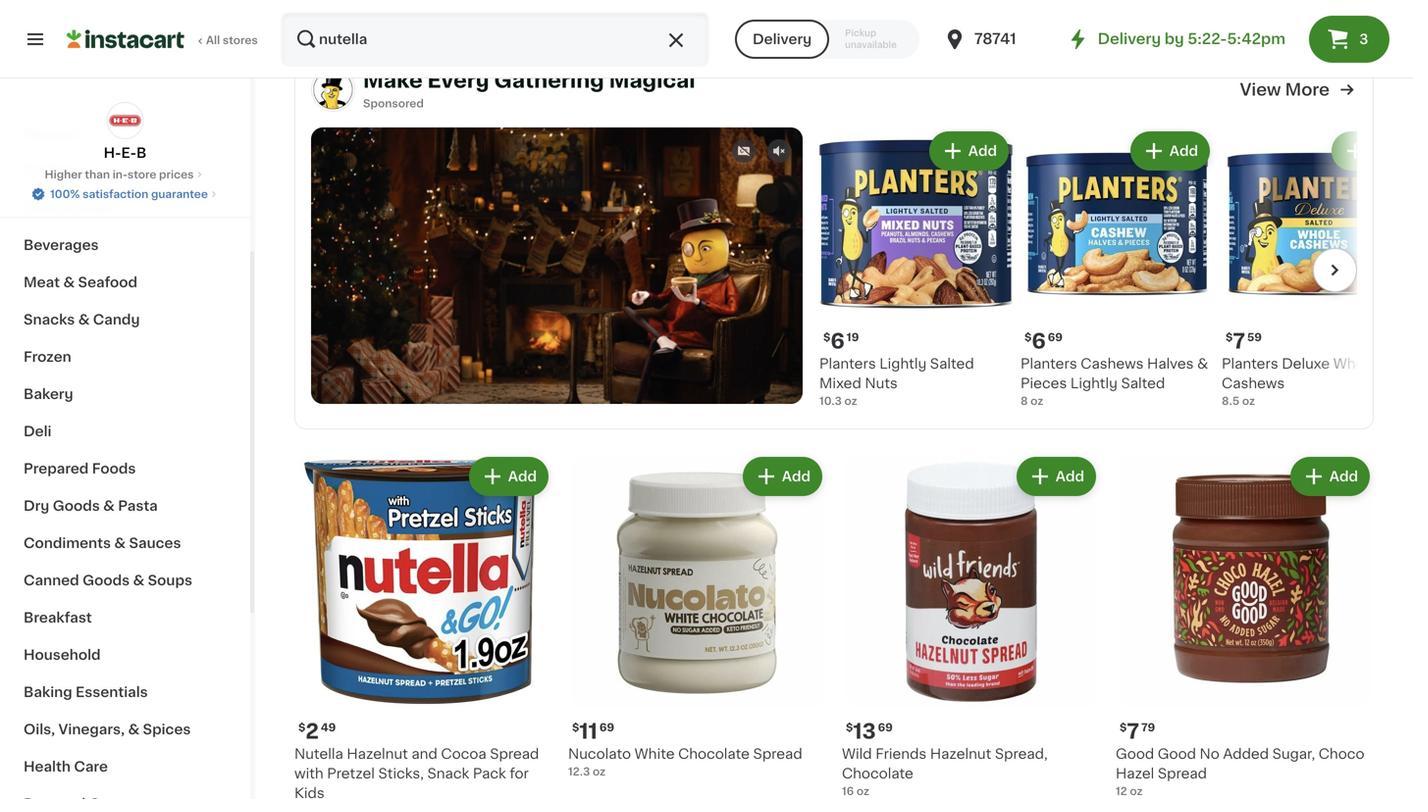 Task type: describe. For each thing, give the bounding box(es) containing it.
soups
[[148, 574, 192, 588]]

eggs
[[80, 201, 115, 215]]

snack
[[427, 767, 469, 781]]

100% satisfaction guarantee button
[[31, 183, 220, 202]]

breakfast
[[24, 611, 92, 625]]

lightly inside planters lightly salted mixed nuts 10.3 oz
[[880, 357, 927, 371]]

oz inside the planters cashews halves & pieces lightly salted 8 oz
[[1031, 396, 1044, 407]]

dairy
[[24, 201, 62, 215]]

3
[[1359, 32, 1368, 46]]

product group containing 13
[[842, 453, 1100, 800]]

delivery for delivery
[[753, 32, 812, 46]]

dry goods & pasta
[[24, 500, 158, 513]]

add for $ 11 69
[[782, 470, 811, 484]]

vinegars,
[[58, 723, 125, 737]]

deli
[[24, 425, 52, 439]]

planters image
[[311, 68, 355, 112]]

add button for $ 6 19
[[931, 133, 1007, 169]]

for
[[510, 767, 529, 781]]

gathering
[[494, 70, 604, 91]]

$ for $ 2 49
[[298, 723, 306, 734]]

meat & seafood link
[[12, 264, 238, 301]]

h-e-b
[[104, 146, 147, 160]]

sauces
[[129, 537, 181, 551]]

$ for $ 7 59
[[1226, 332, 1233, 343]]

kids
[[294, 787, 325, 800]]

with
[[294, 767, 324, 781]]

frozen link
[[12, 339, 238, 376]]

nsored
[[385, 98, 424, 109]]

6 for planters lightly salted mixed nuts
[[831, 331, 845, 352]]

hazel
[[1116, 767, 1154, 781]]

7 for good good no added sugar, choco hazel spread
[[1127, 722, 1139, 742]]

b
[[136, 146, 147, 160]]

prepared
[[24, 462, 89, 476]]

& left spices at left bottom
[[128, 723, 139, 737]]

5:42pm
[[1227, 32, 1286, 46]]

69 for 6
[[1048, 332, 1063, 343]]

nuts
[[865, 377, 898, 391]]

mixed
[[819, 377, 862, 391]]

planters lightly salted mixed nuts 10.3 oz
[[819, 357, 974, 407]]

oz inside nucolato white chocolate spread 12.3 oz
[[593, 767, 606, 778]]

Search field
[[283, 14, 708, 65]]

cocoa
[[441, 748, 486, 762]]

3 button
[[1309, 16, 1390, 63]]

add button for $ 6 69
[[1132, 133, 1208, 169]]

$ for $ 7 79
[[1120, 723, 1127, 734]]

5:22-
[[1188, 32, 1227, 46]]

higher than in-store prices link
[[45, 167, 206, 183]]

69 for 11
[[600, 723, 614, 734]]

$ for $ 6 19
[[823, 332, 831, 343]]

12.3
[[568, 767, 590, 778]]

delivery for delivery by 5:22-5:42pm
[[1098, 32, 1161, 46]]

cashews inside planters deluxe whole cashews 8.5 oz
[[1222, 377, 1285, 391]]

100% satisfaction guarantee
[[50, 189, 208, 200]]

beverages link
[[12, 227, 238, 264]]

cashews inside the planters cashews halves & pieces lightly salted 8 oz
[[1081, 357, 1144, 371]]

deli link
[[12, 413, 238, 450]]

view more
[[1240, 81, 1330, 98]]

household link
[[12, 637, 238, 674]]

breakfast link
[[12, 600, 238, 637]]

oz inside wild friends hazelnut spread, chocolate 16 oz
[[857, 787, 870, 797]]

condiments & sauces
[[24, 537, 181, 551]]

health care
[[24, 761, 108, 774]]

$ for $ 13 69
[[846, 723, 853, 734]]

seafood
[[78, 276, 137, 290]]

recipes link
[[12, 115, 238, 152]]

$ 6 19
[[823, 331, 859, 352]]

sticks,
[[378, 767, 424, 781]]

make
[[363, 70, 423, 91]]

sugar,
[[1273, 748, 1315, 762]]

19
[[847, 332, 859, 343]]

than
[[85, 169, 110, 180]]

8
[[1021, 396, 1028, 407]]

whole
[[1333, 357, 1377, 371]]

snacks & candy link
[[12, 301, 238, 339]]

add button for $ 7 79
[[1292, 459, 1368, 495]]

view
[[1240, 81, 1281, 98]]

add for $ 2 49
[[508, 470, 537, 484]]

add for $ 6 19
[[968, 144, 997, 158]]

essentials
[[76, 686, 148, 700]]

salted inside the planters cashews halves & pieces lightly salted 8 oz
[[1121, 377, 1165, 391]]

item carousel region
[[803, 128, 1413, 413]]

every
[[427, 70, 489, 91]]

frozen
[[24, 350, 71, 364]]

e-
[[121, 146, 136, 160]]

69 for 13
[[878, 723, 893, 734]]

store
[[128, 169, 156, 180]]

added
[[1223, 748, 1269, 762]]

prepared foods
[[24, 462, 136, 476]]

goods for dry
[[53, 500, 100, 513]]

more
[[1285, 81, 1330, 98]]

nucolato white chocolate spread 12.3 oz
[[568, 748, 802, 778]]

canned
[[24, 574, 79, 588]]

household
[[24, 649, 101, 662]]

49
[[321, 723, 336, 734]]

care
[[74, 761, 108, 774]]

oils, vinegars, & spices
[[24, 723, 191, 737]]

product group containing 2
[[294, 453, 553, 800]]

1 good from the left
[[1116, 748, 1154, 762]]

baking essentials link
[[12, 674, 238, 712]]

pretzel
[[327, 767, 375, 781]]

& left candy
[[78, 313, 90, 327]]

2 good from the left
[[1158, 748, 1196, 762]]

$ for $ 6 69
[[1025, 332, 1032, 343]]

produce
[[24, 164, 83, 178]]

h-e-b link
[[104, 102, 147, 163]]

dairy & eggs
[[24, 201, 115, 215]]

oz inside planters lightly salted mixed nuts 10.3 oz
[[845, 396, 857, 407]]

all stores
[[206, 35, 258, 46]]

deluxe
[[1282, 357, 1330, 371]]

lightly inside the planters cashews halves & pieces lightly salted 8 oz
[[1071, 377, 1118, 391]]

planters deluxe whole cashews 8.5 oz
[[1222, 357, 1377, 407]]

meat & seafood
[[24, 276, 137, 290]]



Task type: vqa. For each thing, say whether or not it's contained in the screenshot.
Atlanta LINK
no



Task type: locate. For each thing, give the bounding box(es) containing it.
sponsored badge image
[[568, 11, 628, 23]]

planters inside the planters cashews halves & pieces lightly salted 8 oz
[[1021, 357, 1077, 371]]

13
[[853, 722, 876, 742]]

$ 11 69
[[572, 722, 614, 742]]

6 left 19
[[831, 331, 845, 352]]

hazelnut inside wild friends hazelnut spread, chocolate 16 oz
[[930, 748, 992, 762]]

$ 13 69
[[846, 722, 893, 742]]

1 vertical spatial chocolate
[[842, 767, 914, 781]]

baking
[[24, 686, 72, 700]]

0 horizontal spatial chocolate
[[678, 748, 750, 762]]

chocolate right white
[[678, 748, 750, 762]]

$ up wild
[[846, 723, 853, 734]]

choco
[[1319, 748, 1365, 762]]

7 left 59
[[1233, 331, 1245, 352]]

2 horizontal spatial planters
[[1222, 357, 1278, 371]]

cashews left halves
[[1081, 357, 1144, 371]]

69 inside $ 13 69
[[878, 723, 893, 734]]

lightly up nuts
[[880, 357, 927, 371]]

goods
[[53, 500, 100, 513], [83, 574, 130, 588]]

1 horizontal spatial lightly
[[1071, 377, 1118, 391]]

add button for $ 2 49
[[471, 459, 547, 495]]

snacks
[[24, 313, 75, 327]]

spread down no
[[1158, 767, 1207, 781]]

dry
[[24, 500, 49, 513]]

1 horizontal spatial planters
[[1021, 357, 1077, 371]]

make every gathering magical spo nsored
[[363, 70, 695, 109]]

1 horizontal spatial salted
[[1121, 377, 1165, 391]]

$ inside $ 6 69
[[1025, 332, 1032, 343]]

goods down prepared foods on the left of page
[[53, 500, 100, 513]]

6 for planters cashews halves & pieces lightly salted
[[1032, 331, 1046, 352]]

instacart logo image
[[67, 27, 185, 51]]

spo
[[363, 98, 385, 109]]

$ inside $ 13 69
[[846, 723, 853, 734]]

pasta
[[118, 500, 158, 513]]

$ inside $ 7 79
[[1120, 723, 1127, 734]]

0 horizontal spatial delivery
[[753, 32, 812, 46]]

spread inside nucolato white chocolate spread 12.3 oz
[[753, 748, 802, 762]]

and
[[412, 748, 438, 762]]

delivery inside button
[[753, 32, 812, 46]]

$ up pieces
[[1025, 332, 1032, 343]]

1 vertical spatial 7
[[1127, 722, 1139, 742]]

1 horizontal spatial 7
[[1233, 331, 1245, 352]]

10.3
[[819, 396, 842, 407]]

$ left 59
[[1226, 332, 1233, 343]]

goods down the condiments & sauces
[[83, 574, 130, 588]]

0 vertical spatial chocolate
[[678, 748, 750, 762]]

& inside the planters cashews halves & pieces lightly salted 8 oz
[[1197, 357, 1208, 371]]

planters down $ 7 59
[[1222, 357, 1278, 371]]

bakery link
[[12, 376, 238, 413]]

chocolate
[[678, 748, 750, 762], [842, 767, 914, 781]]

0 vertical spatial lightly
[[880, 357, 927, 371]]

good left no
[[1158, 748, 1196, 762]]

dry goods & pasta link
[[12, 488, 238, 525]]

$ left 79
[[1120, 723, 1127, 734]]

good up hazel
[[1116, 748, 1154, 762]]

78741
[[974, 32, 1016, 46]]

beverages
[[24, 238, 99, 252]]

$ inside $ 6 19
[[823, 332, 831, 343]]

oz right "12"
[[1130, 787, 1143, 797]]

chocolate inside nucolato white chocolate spread 12.3 oz
[[678, 748, 750, 762]]

planters for nuts
[[819, 357, 876, 371]]

0 horizontal spatial 7
[[1127, 722, 1139, 742]]

candy
[[93, 313, 140, 327]]

baking essentials
[[24, 686, 148, 700]]

add for $ 7 79
[[1330, 470, 1358, 484]]

1 vertical spatial salted
[[1121, 377, 1165, 391]]

goods for canned
[[83, 574, 130, 588]]

stores
[[223, 35, 258, 46]]

1 vertical spatial goods
[[83, 574, 130, 588]]

no
[[1200, 748, 1220, 762]]

& inside "link"
[[63, 276, 75, 290]]

8.5
[[1222, 396, 1240, 407]]

& left pasta
[[103, 500, 115, 513]]

add
[[968, 144, 997, 158], [1170, 144, 1198, 158], [508, 470, 537, 484], [782, 470, 811, 484], [1056, 470, 1084, 484], [1330, 470, 1358, 484]]

7 for planters deluxe whole cashews
[[1233, 331, 1245, 352]]

friends
[[876, 748, 927, 762]]

None search field
[[281, 12, 710, 67]]

79
[[1141, 723, 1155, 734]]

$ 6 69
[[1025, 331, 1063, 352]]

chocolate down wild
[[842, 767, 914, 781]]

all stores link
[[67, 12, 259, 67]]

0 horizontal spatial 69
[[600, 723, 614, 734]]

1 horizontal spatial hazelnut
[[930, 748, 992, 762]]

16
[[842, 787, 854, 797]]

hazelnut right friends
[[930, 748, 992, 762]]

oils,
[[24, 723, 55, 737]]

planters
[[819, 357, 876, 371], [1021, 357, 1077, 371], [1222, 357, 1278, 371]]

condiments & sauces link
[[12, 525, 238, 562]]

magical
[[609, 70, 695, 91]]

planters up pieces
[[1021, 357, 1077, 371]]

$ inside $ 11 69
[[572, 723, 579, 734]]

& left soups
[[133, 574, 144, 588]]

2 horizontal spatial 69
[[1048, 332, 1063, 343]]

foods
[[92, 462, 136, 476]]

7 left 79
[[1127, 722, 1139, 742]]

recipes
[[24, 127, 81, 140]]

spread inside good good no added sugar, choco hazel spread 12 oz
[[1158, 767, 1207, 781]]

oz right 8
[[1031, 396, 1044, 407]]

service type group
[[735, 20, 919, 59]]

oz
[[845, 396, 857, 407], [1031, 396, 1044, 407], [1242, 396, 1255, 407], [593, 767, 606, 778], [857, 787, 870, 797], [1130, 787, 1143, 797]]

chocolate inside wild friends hazelnut spread, chocolate 16 oz
[[842, 767, 914, 781]]

good good no added sugar, choco hazel spread 12 oz
[[1116, 748, 1365, 797]]

snacks & candy
[[24, 313, 140, 327]]

hazelnut inside nutella hazelnut and cocoa spread with pretzel sticks, snack pack for kids
[[347, 748, 408, 762]]

$ inside '$ 2 49'
[[298, 723, 306, 734]]

0 horizontal spatial good
[[1116, 748, 1154, 762]]

oz right 10.3
[[845, 396, 857, 407]]

1 horizontal spatial cashews
[[1222, 377, 1285, 391]]

product group containing 11
[[568, 453, 826, 780]]

spices
[[143, 723, 191, 737]]

spread up for
[[490, 748, 539, 762]]

white
[[635, 748, 675, 762]]

h-e-b logo image
[[106, 102, 144, 139]]

add button for $ 11 69
[[745, 459, 820, 495]]

spread
[[490, 748, 539, 762], [753, 748, 802, 762], [1158, 767, 1207, 781]]

0 horizontal spatial lightly
[[880, 357, 927, 371]]

&
[[65, 201, 77, 215], [63, 276, 75, 290], [78, 313, 90, 327], [1197, 357, 1208, 371], [103, 500, 115, 513], [114, 537, 126, 551], [133, 574, 144, 588], [128, 723, 139, 737]]

7
[[1233, 331, 1245, 352], [1127, 722, 1139, 742]]

in-
[[113, 169, 128, 180]]

bakery
[[24, 388, 73, 401]]

2 hazelnut from the left
[[930, 748, 992, 762]]

0 vertical spatial 7
[[1233, 331, 1245, 352]]

hazelnut up sticks,
[[347, 748, 408, 762]]

$ 7 79
[[1120, 722, 1155, 742]]

$ inside $ 7 59
[[1226, 332, 1233, 343]]

add for $ 13 69
[[1056, 470, 1084, 484]]

69
[[1048, 332, 1063, 343], [600, 723, 614, 734], [878, 723, 893, 734]]

69 right the 13
[[878, 723, 893, 734]]

planters inside planters lightly salted mixed nuts 10.3 oz
[[819, 357, 876, 371]]

planters for pieces
[[1021, 357, 1077, 371]]

dairy & eggs link
[[12, 189, 238, 227]]

planters cashews halves & pieces lightly salted 8 oz
[[1021, 357, 1208, 407]]

69 up pieces
[[1048, 332, 1063, 343]]

satisfaction
[[83, 189, 148, 200]]

2
[[306, 722, 319, 742]]

spread left wild
[[753, 748, 802, 762]]

$ 7 59
[[1226, 331, 1262, 352]]

2 horizontal spatial spread
[[1158, 767, 1207, 781]]

higher
[[45, 169, 82, 180]]

11
[[579, 722, 598, 742]]

good
[[1116, 748, 1154, 762], [1158, 748, 1196, 762]]

lightly right pieces
[[1071, 377, 1118, 391]]

cashews up 8.5
[[1222, 377, 1285, 391]]

oz right 8.5
[[1242, 396, 1255, 407]]

78741 button
[[943, 12, 1061, 67]]

1 planters from the left
[[819, 357, 876, 371]]

69 right 11
[[600, 723, 614, 734]]

salted inside planters lightly salted mixed nuts 10.3 oz
[[930, 357, 974, 371]]

3 planters from the left
[[1222, 357, 1278, 371]]

$ left 49
[[298, 723, 306, 734]]

& down 100%
[[65, 201, 77, 215]]

oz inside planters deluxe whole cashews 8.5 oz
[[1242, 396, 1255, 407]]

produce link
[[12, 152, 238, 189]]

1 horizontal spatial good
[[1158, 748, 1196, 762]]

0 vertical spatial cashews
[[1081, 357, 1144, 371]]

1 horizontal spatial 6
[[1032, 331, 1046, 352]]

wild friends hazelnut spread, chocolate 16 oz
[[842, 748, 1048, 797]]

$ up nucolato
[[572, 723, 579, 734]]

6
[[831, 331, 845, 352], [1032, 331, 1046, 352]]

0 horizontal spatial 6
[[831, 331, 845, 352]]

health
[[24, 761, 71, 774]]

higher than in-store prices
[[45, 169, 194, 180]]

& right halves
[[1197, 357, 1208, 371]]

oz inside good good no added sugar, choco hazel spread 12 oz
[[1130, 787, 1143, 797]]

spread inside nutella hazelnut and cocoa spread with pretzel sticks, snack pack for kids
[[490, 748, 539, 762]]

product group
[[819, 128, 1013, 409], [1021, 128, 1214, 409], [1222, 128, 1413, 409], [294, 453, 553, 800], [568, 453, 826, 780], [842, 453, 1100, 800], [1116, 453, 1374, 800]]

1 horizontal spatial chocolate
[[842, 767, 914, 781]]

halves
[[1147, 357, 1194, 371]]

0 vertical spatial salted
[[930, 357, 974, 371]]

2 6 from the left
[[1032, 331, 1046, 352]]

wild
[[842, 748, 872, 762]]

0 horizontal spatial spread
[[490, 748, 539, 762]]

nutella
[[294, 748, 343, 762]]

oils, vinegars, & spices link
[[12, 712, 238, 749]]

6 up pieces
[[1032, 331, 1046, 352]]

by
[[1165, 32, 1184, 46]]

0 horizontal spatial hazelnut
[[347, 748, 408, 762]]

$ for $ 11 69
[[572, 723, 579, 734]]

add for $ 6 69
[[1170, 144, 1198, 158]]

0 horizontal spatial planters
[[819, 357, 876, 371]]

$ 2 49
[[298, 722, 336, 742]]

all
[[206, 35, 220, 46]]

69 inside $ 11 69
[[600, 723, 614, 734]]

1 vertical spatial cashews
[[1222, 377, 1285, 391]]

& left sauces in the left bottom of the page
[[114, 537, 126, 551]]

planters up mixed
[[819, 357, 876, 371]]

delivery by 5:22-5:42pm
[[1098, 32, 1286, 46]]

0 horizontal spatial cashews
[[1081, 357, 1144, 371]]

delivery
[[1098, 32, 1161, 46], [753, 32, 812, 46]]

0 horizontal spatial salted
[[930, 357, 974, 371]]

7 inside item carousel region
[[1233, 331, 1245, 352]]

prices
[[159, 169, 194, 180]]

planters inside planters deluxe whole cashews 8.5 oz
[[1222, 357, 1278, 371]]

1 hazelnut from the left
[[347, 748, 408, 762]]

0 vertical spatial goods
[[53, 500, 100, 513]]

1 horizontal spatial delivery
[[1098, 32, 1161, 46]]

oz right 16
[[857, 787, 870, 797]]

1 horizontal spatial spread
[[753, 748, 802, 762]]

$ left 19
[[823, 332, 831, 343]]

1 horizontal spatial 69
[[878, 723, 893, 734]]

69 inside $ 6 69
[[1048, 332, 1063, 343]]

planters for 8.5
[[1222, 357, 1278, 371]]

59
[[1247, 332, 1262, 343]]

2 planters from the left
[[1021, 357, 1077, 371]]

add button for $ 13 69
[[1018, 459, 1094, 495]]

1 vertical spatial lightly
[[1071, 377, 1118, 391]]

& right 'meat'
[[63, 276, 75, 290]]

oz down nucolato
[[593, 767, 606, 778]]

1 6 from the left
[[831, 331, 845, 352]]



